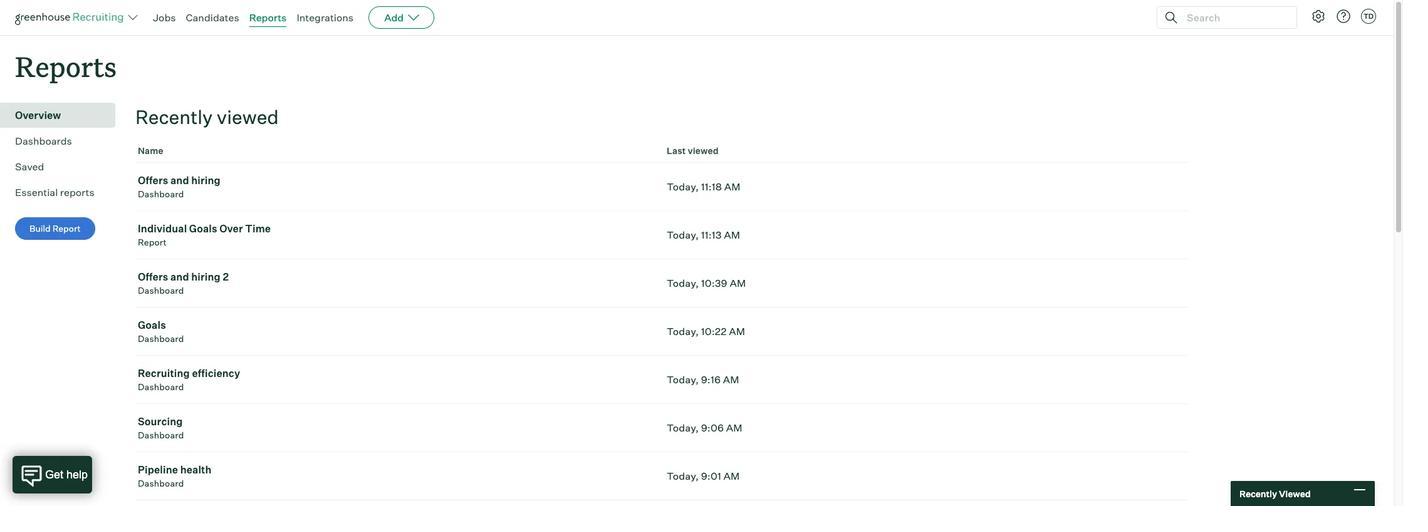 Task type: describe. For each thing, give the bounding box(es) containing it.
last
[[667, 146, 686, 156]]

overview link
[[15, 108, 110, 123]]

dashboards
[[15, 135, 72, 147]]

9:06
[[701, 422, 724, 435]]

individual
[[138, 223, 187, 235]]

essential reports
[[15, 186, 94, 199]]

today, for today, 10:39 am
[[667, 277, 699, 290]]

candidates link
[[186, 11, 239, 24]]

dashboards link
[[15, 134, 110, 149]]

saved
[[15, 161, 44, 173]]

recruiting efficiency dashboard
[[138, 368, 240, 393]]

recruiting
[[138, 368, 190, 380]]

am for today, 10:39 am
[[730, 277, 746, 290]]

Search text field
[[1184, 8, 1286, 27]]

greenhouse recruiting image
[[15, 10, 128, 25]]

td button
[[1359, 6, 1379, 26]]

and for 2
[[171, 271, 189, 284]]

am for today, 9:16 am
[[723, 374, 740, 386]]

11:13
[[701, 229, 722, 242]]

offers for offers and hiring
[[138, 174, 168, 187]]

today, 10:22 am
[[667, 326, 746, 338]]

overview
[[15, 109, 61, 122]]

sourcing dashboard
[[138, 416, 184, 441]]

add
[[384, 11, 404, 24]]

time
[[245, 223, 271, 235]]

essential reports link
[[15, 185, 110, 200]]

integrations
[[297, 11, 354, 24]]

today, for today, 9:16 am
[[667, 374, 699, 386]]

dashboard inside recruiting efficiency dashboard
[[138, 382, 184, 393]]

today, 9:01 am
[[667, 470, 740, 483]]

report inside individual goals over time report
[[138, 237, 167, 248]]

efficiency
[[192, 368, 240, 380]]

goals inside individual goals over time report
[[189, 223, 217, 235]]

am for today, 9:06 am
[[726, 422, 743, 435]]

recently viewed
[[135, 105, 279, 129]]

today, for today, 11:18 am
[[667, 181, 699, 193]]

add button
[[369, 6, 435, 29]]

reports
[[60, 186, 94, 199]]

today, 9:06 am
[[667, 422, 743, 435]]

today, 11:13 am
[[667, 229, 741, 242]]

name
[[138, 146, 164, 156]]

3 dashboard from the top
[[138, 334, 184, 344]]

dashboard inside pipeline health dashboard
[[138, 479, 184, 489]]

dashboard inside offers and hiring dashboard
[[138, 189, 184, 200]]

jobs
[[153, 11, 176, 24]]

1 vertical spatial reports
[[15, 48, 117, 85]]

individual goals over time report
[[138, 223, 271, 248]]

pipeline health dashboard
[[138, 464, 212, 489]]

recently for recently viewed
[[1240, 489, 1278, 499]]



Task type: locate. For each thing, give the bounding box(es) containing it.
0 vertical spatial and
[[171, 174, 189, 187]]

am right 9:01
[[724, 470, 740, 483]]

4 dashboard from the top
[[138, 382, 184, 393]]

jobs link
[[153, 11, 176, 24]]

1 today, from the top
[[667, 181, 699, 193]]

9:16
[[701, 374, 721, 386]]

10:22
[[701, 326, 727, 338]]

offers inside offers and hiring dashboard
[[138, 174, 168, 187]]

1 horizontal spatial goals
[[189, 223, 217, 235]]

build report
[[29, 223, 81, 234]]

over
[[220, 223, 243, 235]]

and left 2 on the left of the page
[[171, 271, 189, 284]]

am for today, 11:13 am
[[724, 229, 741, 242]]

reports right candidates 'link'
[[249, 11, 287, 24]]

today, 9:16 am
[[667, 374, 740, 386]]

hiring inside offers and hiring 2 dashboard
[[191, 271, 221, 284]]

0 vertical spatial recently
[[135, 105, 213, 129]]

dashboard inside offers and hiring 2 dashboard
[[138, 285, 184, 296]]

report right build
[[52, 223, 81, 234]]

viewed for recently viewed
[[217, 105, 279, 129]]

recently up 'name'
[[135, 105, 213, 129]]

am right 9:06
[[726, 422, 743, 435]]

goals up recruiting
[[138, 319, 166, 332]]

1 vertical spatial offers
[[138, 271, 168, 284]]

1 vertical spatial goals
[[138, 319, 166, 332]]

report
[[52, 223, 81, 234], [138, 237, 167, 248]]

am for today, 11:18 am
[[725, 181, 741, 193]]

offers and hiring dashboard
[[138, 174, 221, 200]]

1 vertical spatial viewed
[[688, 146, 719, 156]]

viewed for last viewed
[[688, 146, 719, 156]]

am for today, 10:22 am
[[729, 326, 746, 338]]

am right 11:13
[[724, 229, 741, 242]]

0 vertical spatial offers
[[138, 174, 168, 187]]

2 and from the top
[[171, 271, 189, 284]]

today, 11:18 am
[[667, 181, 741, 193]]

goals
[[189, 223, 217, 235], [138, 319, 166, 332]]

recently for recently viewed
[[135, 105, 213, 129]]

1 dashboard from the top
[[138, 189, 184, 200]]

3 today, from the top
[[667, 277, 699, 290]]

dashboard down pipeline
[[138, 479, 184, 489]]

dashboard
[[138, 189, 184, 200], [138, 285, 184, 296], [138, 334, 184, 344], [138, 382, 184, 393], [138, 430, 184, 441], [138, 479, 184, 489]]

last viewed
[[667, 146, 719, 156]]

pipeline
[[138, 464, 178, 477]]

5 today, from the top
[[667, 374, 699, 386]]

dashboard up recruiting
[[138, 334, 184, 344]]

and up individual on the left
[[171, 174, 189, 187]]

reports
[[249, 11, 287, 24], [15, 48, 117, 85]]

td
[[1364, 12, 1374, 21]]

build report button
[[15, 218, 95, 240]]

offers and hiring 2 dashboard
[[138, 271, 229, 296]]

td button
[[1362, 9, 1377, 24]]

configure image
[[1312, 9, 1327, 24]]

today, left the 10:39
[[667, 277, 699, 290]]

recently viewed
[[1240, 489, 1311, 499]]

0 horizontal spatial reports
[[15, 48, 117, 85]]

reports down greenhouse recruiting image
[[15, 48, 117, 85]]

am for today, 9:01 am
[[724, 470, 740, 483]]

dashboard down recruiting
[[138, 382, 184, 393]]

hiring for offers and hiring
[[191, 174, 221, 187]]

today, left 9:06
[[667, 422, 699, 435]]

6 today, from the top
[[667, 422, 699, 435]]

goals dashboard
[[138, 319, 184, 344]]

2 hiring from the top
[[191, 271, 221, 284]]

11:18
[[701, 181, 722, 193]]

and inside offers and hiring dashboard
[[171, 174, 189, 187]]

offers down individual on the left
[[138, 271, 168, 284]]

hiring
[[191, 174, 221, 187], [191, 271, 221, 284]]

1 vertical spatial hiring
[[191, 271, 221, 284]]

2 offers from the top
[[138, 271, 168, 284]]

0 horizontal spatial goals
[[138, 319, 166, 332]]

10:39
[[701, 277, 728, 290]]

9:01
[[701, 470, 722, 483]]

7 today, from the top
[[667, 470, 699, 483]]

0 horizontal spatial viewed
[[217, 105, 279, 129]]

dashboard down sourcing
[[138, 430, 184, 441]]

0 horizontal spatial report
[[52, 223, 81, 234]]

hiring for offers and hiring 2
[[191, 271, 221, 284]]

0 vertical spatial goals
[[189, 223, 217, 235]]

1 vertical spatial recently
[[1240, 489, 1278, 499]]

1 vertical spatial report
[[138, 237, 167, 248]]

0 vertical spatial hiring
[[191, 174, 221, 187]]

today, left 11:13
[[667, 229, 699, 242]]

sourcing
[[138, 416, 183, 428]]

am right 9:16
[[723, 374, 740, 386]]

0 vertical spatial reports
[[249, 11, 287, 24]]

today, for today, 10:22 am
[[667, 326, 699, 338]]

today, left 9:16
[[667, 374, 699, 386]]

6 dashboard from the top
[[138, 479, 184, 489]]

am right the 10:39
[[730, 277, 746, 290]]

0 horizontal spatial recently
[[135, 105, 213, 129]]

today, 10:39 am
[[667, 277, 746, 290]]

offers
[[138, 174, 168, 187], [138, 271, 168, 284]]

1 horizontal spatial reports
[[249, 11, 287, 24]]

and
[[171, 174, 189, 187], [171, 271, 189, 284]]

integrations link
[[297, 11, 354, 24]]

2 today, from the top
[[667, 229, 699, 242]]

viewed
[[217, 105, 279, 129], [688, 146, 719, 156]]

1 horizontal spatial viewed
[[688, 146, 719, 156]]

recently
[[135, 105, 213, 129], [1240, 489, 1278, 499]]

2 dashboard from the top
[[138, 285, 184, 296]]

dashboard up goals dashboard
[[138, 285, 184, 296]]

goals inside goals dashboard
[[138, 319, 166, 332]]

today, for today, 9:06 am
[[667, 422, 699, 435]]

5 dashboard from the top
[[138, 430, 184, 441]]

0 vertical spatial report
[[52, 223, 81, 234]]

report down individual on the left
[[138, 237, 167, 248]]

1 horizontal spatial recently
[[1240, 489, 1278, 499]]

saved link
[[15, 159, 110, 174]]

and inside offers and hiring 2 dashboard
[[171, 271, 189, 284]]

1 and from the top
[[171, 174, 189, 187]]

am right '10:22'
[[729, 326, 746, 338]]

today, for today, 11:13 am
[[667, 229, 699, 242]]

today, for today, 9:01 am
[[667, 470, 699, 483]]

dashboard up individual on the left
[[138, 189, 184, 200]]

hiring inside offers and hiring dashboard
[[191, 174, 221, 187]]

build
[[29, 223, 51, 234]]

hiring left 2 on the left of the page
[[191, 271, 221, 284]]

health
[[180, 464, 212, 477]]

essential
[[15, 186, 58, 199]]

candidates
[[186, 11, 239, 24]]

hiring up over
[[191, 174, 221, 187]]

goals left over
[[189, 223, 217, 235]]

reports link
[[249, 11, 287, 24]]

1 horizontal spatial report
[[138, 237, 167, 248]]

1 vertical spatial and
[[171, 271, 189, 284]]

offers inside offers and hiring 2 dashboard
[[138, 271, 168, 284]]

today,
[[667, 181, 699, 193], [667, 229, 699, 242], [667, 277, 699, 290], [667, 326, 699, 338], [667, 374, 699, 386], [667, 422, 699, 435], [667, 470, 699, 483]]

1 hiring from the top
[[191, 174, 221, 187]]

and for dashboard
[[171, 174, 189, 187]]

1 offers from the top
[[138, 174, 168, 187]]

viewed
[[1280, 489, 1311, 499]]

am right 11:18
[[725, 181, 741, 193]]

am
[[725, 181, 741, 193], [724, 229, 741, 242], [730, 277, 746, 290], [729, 326, 746, 338], [723, 374, 740, 386], [726, 422, 743, 435], [724, 470, 740, 483]]

today, left 11:18
[[667, 181, 699, 193]]

offers for offers and hiring 2
[[138, 271, 168, 284]]

recently left viewed
[[1240, 489, 1278, 499]]

2
[[223, 271, 229, 284]]

0 vertical spatial viewed
[[217, 105, 279, 129]]

today, left 9:01
[[667, 470, 699, 483]]

report inside "button"
[[52, 223, 81, 234]]

4 today, from the top
[[667, 326, 699, 338]]

today, left '10:22'
[[667, 326, 699, 338]]

offers down 'name'
[[138, 174, 168, 187]]



Task type: vqa. For each thing, say whether or not it's contained in the screenshot.
the top for
no



